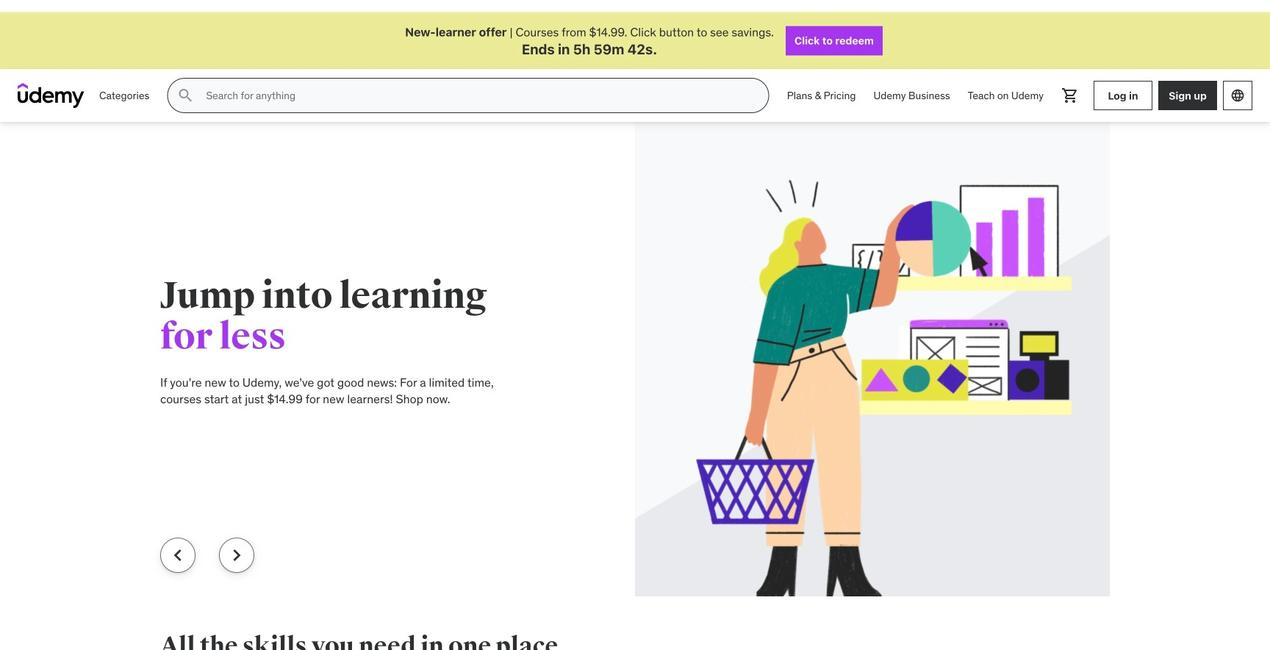 Task type: vqa. For each thing, say whether or not it's contained in the screenshot.
"Previous" icon
yes



Task type: locate. For each thing, give the bounding box(es) containing it.
choose a language image
[[1231, 76, 1246, 91]]

Search for anything text field
[[203, 71, 751, 96]]

submit search image
[[177, 75, 194, 92]]

udemy image
[[18, 71, 85, 96]]

next image
[[225, 532, 249, 556]]

previous image
[[166, 532, 190, 556]]

shopping cart with 0 items image
[[1062, 75, 1080, 92]]



